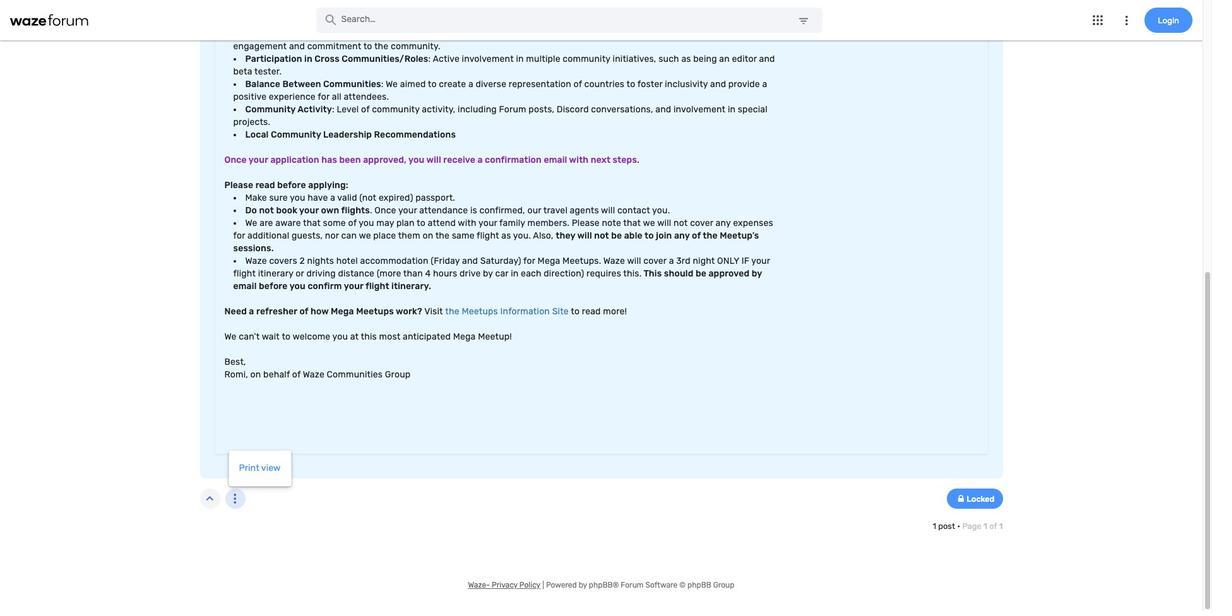 Task type: vqa. For each thing, say whether or not it's contained in the screenshot.
We inside WE HAVE A LIMITED NUMBER OF SLOTS AVAILABLE FOR EACH COMMUNITY, AND THEY WILL BE ALLOCATED BASED ON SPECIFIC CRITERIA. KEY FACTORS INFLUENCING THE SELECTION PROCESS INCLUDE:
yes



Task type: locate. For each thing, give the bounding box(es) containing it.
in inside waze covers 2 nights hotel accommodation (friday and saturday) for mega meetups. waze will cover a 3rd night only if your flight itinerary or driving distance (more than 4 hours drive by car in each direction) requires this.
[[511, 269, 519, 279]]

by left car
[[483, 269, 493, 279]]

0 vertical spatial not
[[259, 205, 274, 216]]

note
[[602, 218, 621, 229]]

and inside : level of community activity, including forum posts, discord conversations, and involvement in special projects.
[[655, 104, 671, 115]]

1 participation from the top
[[245, 29, 302, 39]]

we inside : we aimed to create a diverse representation of countries to foster inclusivity and provide a positive experience for all attendees.
[[386, 79, 398, 90]]

visit
[[424, 306, 443, 317]]

: inside : active involvement in multiple community initiatives, such as being an editor and beta tester.
[[428, 54, 431, 65]]

have
[[548, 0, 568, 2], [308, 193, 328, 204]]

a up own at left
[[330, 193, 335, 204]]

projects.
[[233, 117, 270, 128]]

we inside the we have a limited number of slots available for each community, and they will be allocated based on specific criteria. key factors influencing the selection process include:
[[533, 0, 545, 2]]

based
[[385, 3, 411, 14]]

community inside : level of community activity, including forum posts, discord conversations, and involvement in special projects.
[[372, 104, 420, 115]]

each right car
[[521, 269, 541, 279]]

meetups up meetup!
[[462, 306, 498, 317]]

0 horizontal spatial please
[[224, 180, 253, 191]]

we left aimed
[[386, 79, 398, 90]]

each inside waze covers 2 nights hotel accommodation (friday and saturday) for mega meetups. waze will cover a 3rd night only if your flight itinerary or driving distance (more than 4 hours drive by car in each direction) requires this.
[[521, 269, 541, 279]]

main content containing we have a limited number of slots available for each community, and they will be allocated based on specific criteria. key factors influencing the selection process include:
[[200, 0, 1003, 541]]

phpbb®
[[589, 581, 619, 590]]

meetups up multiple
[[520, 29, 557, 39]]

waze
[[245, 256, 267, 267], [603, 256, 625, 267], [303, 370, 324, 380]]

local
[[245, 130, 269, 140]]

they down members.
[[556, 231, 575, 241]]

: left active
[[428, 54, 431, 65]]

passport.
[[416, 193, 455, 204]]

1 horizontal spatial community
[[563, 54, 610, 65]]

a right "provide"
[[762, 79, 767, 90]]

0 horizontal spatial we
[[359, 231, 371, 241]]

mega up the direction)
[[538, 256, 560, 267]]

by
[[483, 269, 493, 279], [752, 269, 762, 279], [579, 581, 587, 590]]

•
[[957, 522, 960, 531]]

any inside they will not be able to join any of the meetup's sessions.
[[674, 231, 690, 241]]

they inside the we have a limited number of slots available for each community, and they will be allocated based on specific criteria. key factors influencing the selection process include:
[[294, 3, 313, 14]]

read left 'more!'
[[582, 306, 601, 317]]

not inside they will not be able to join any of the meetup's sessions.
[[594, 231, 609, 241]]

: for community activity
[[332, 104, 334, 115]]

if
[[742, 256, 749, 267]]

0 horizontal spatial flight
[[233, 269, 256, 279]]

mega
[[538, 256, 560, 267], [331, 306, 354, 317], [453, 332, 476, 342]]

and down the "foster"
[[655, 104, 671, 115]]

for inside the we have a limited number of slots available for each community, and they will be allocated based on specific criteria. key factors influencing the selection process include:
[[716, 0, 728, 2]]

2 horizontal spatial 1
[[999, 522, 1003, 531]]

waze up requires
[[603, 256, 625, 267]]

positive
[[233, 92, 267, 103]]

1 horizontal spatial you.
[[652, 205, 670, 216]]

you. inside make sure you have a valid (not expired) passport. do not book your own flights . once your attendance is confirmed, our travel agents will contact you.
[[652, 205, 670, 216]]

0 horizontal spatial group
[[385, 370, 411, 380]]

we can't wait to welcome you at this most anticipated mega meetup!
[[224, 332, 512, 342]]

3 1 from the left
[[999, 522, 1003, 531]]

1 horizontal spatial that
[[623, 218, 641, 229]]

as right 'account'
[[659, 29, 669, 39]]

on inside best, romi, on behalf of waze communities group
[[250, 370, 261, 380]]

1 vertical spatial each
[[521, 269, 541, 279]]

and left "provide"
[[710, 79, 726, 90]]

accommodation
[[360, 256, 428, 267]]

be up "previous"
[[332, 3, 342, 14]]

main content
[[200, 0, 1003, 541]]

with inside we are aware that some of you may plan to attend with your family members. please note that we will not cover any expenses for additional guests, nor can we place them on the same flight as you. also,
[[458, 218, 476, 229]]

2 vertical spatial as
[[501, 231, 511, 241]]

multiple
[[526, 54, 560, 65]]

any right join
[[674, 231, 690, 241]]

car
[[495, 269, 509, 279]]

next
[[591, 155, 611, 166]]

on right based at the left of page
[[413, 3, 424, 14]]

in inside : level of community activity, including forum posts, discord conversations, and involvement in special projects.
[[728, 104, 736, 115]]

also,
[[533, 231, 553, 241]]

0 horizontal spatial have
[[308, 193, 328, 204]]

will up join
[[657, 218, 671, 229]]

you down recommendations on the left top of page
[[408, 155, 424, 166]]

you.
[[652, 205, 670, 216], [513, 231, 531, 241]]

email
[[544, 155, 567, 166], [233, 281, 257, 292]]

email up the "need"
[[233, 281, 257, 292]]

as inside : attendance at previous local meetups was taken into account as an indicator of engagement and commitment to the community.
[[659, 29, 669, 39]]

1 horizontal spatial they
[[556, 231, 575, 241]]

1 vertical spatial be
[[611, 231, 622, 241]]

your
[[249, 155, 268, 166], [299, 205, 319, 216], [398, 205, 417, 216], [479, 218, 497, 229], [751, 256, 770, 267], [344, 281, 363, 292]]

waze- privacy policy | powered by phpbb® forum software © phpbb group
[[468, 581, 735, 590]]

you up book
[[290, 193, 305, 204]]

0 horizontal spatial be
[[332, 3, 342, 14]]

and down the participation in previous meetups
[[289, 41, 305, 52]]

in
[[304, 29, 312, 39], [304, 54, 312, 65], [516, 54, 524, 65], [728, 104, 736, 115], [511, 269, 519, 279]]

not down note
[[594, 231, 609, 241]]

1 vertical spatial have
[[308, 193, 328, 204]]

any
[[716, 218, 731, 229], [674, 231, 690, 241]]

more!
[[603, 306, 627, 317]]

will inside waze covers 2 nights hotel accommodation (friday and saturday) for mega meetups. waze will cover a 3rd night only if your flight itinerary or driving distance (more than 4 hours drive by car in each direction) requires this.
[[627, 256, 641, 267]]

participation
[[245, 29, 302, 39], [245, 54, 302, 65]]

0 horizontal spatial any
[[674, 231, 690, 241]]

once
[[224, 155, 247, 166], [375, 205, 396, 216]]

: active involvement in multiple community initiatives, such as being an editor and beta tester.
[[233, 54, 775, 77]]

2 vertical spatial not
[[594, 231, 609, 241]]

you right 'welcome'
[[332, 332, 348, 342]]

0 horizontal spatial forum
[[499, 104, 526, 115]]

0 horizontal spatial as
[[501, 231, 511, 241]]

each right available
[[730, 0, 751, 2]]

number
[[609, 0, 641, 2]]

be inside this should be approved by email before you confirm your flight itinerary.
[[696, 269, 706, 279]]

2
[[300, 256, 305, 267]]

by left phpbb® at the bottom
[[579, 581, 587, 590]]

have up influencing at the top left
[[548, 0, 568, 2]]

any up meetup's
[[716, 218, 731, 229]]

0 vertical spatial as
[[659, 29, 669, 39]]

0 horizontal spatial by
[[483, 269, 493, 279]]

waze covers 2 nights hotel accommodation (friday and saturday) for mega meetups. waze will cover a 3rd night only if your flight itinerary or driving distance (more than 4 hours drive by car in each direction) requires this.
[[233, 256, 770, 279]]

we for that
[[245, 218, 257, 229]]

flight down sessions.
[[233, 269, 256, 279]]

best,
[[224, 357, 246, 368]]

the inside we are aware that some of you may plan to attend with your family members. please note that we will not cover any expenses for additional guests, nor can we place them on the same flight as you. also,
[[435, 231, 450, 241]]

0 vertical spatial we
[[643, 218, 655, 229]]

expired)
[[379, 193, 413, 204]]

1 vertical spatial you.
[[513, 231, 531, 241]]

0 vertical spatial forum
[[499, 104, 526, 115]]

you. up join
[[652, 205, 670, 216]]

this should be approved by email before you confirm your flight itinerary.
[[233, 269, 762, 292]]

1 vertical spatial as
[[681, 54, 691, 65]]

may
[[376, 218, 394, 229]]

3rd
[[676, 256, 690, 267]]

group down most
[[385, 370, 411, 380]]

you inside we are aware that some of you may plan to attend with your family members. please note that we will not cover any expenses for additional guests, nor can we place them on the same flight as you. also,
[[359, 218, 374, 229]]

0 horizontal spatial read
[[255, 180, 275, 191]]

the down attend
[[435, 231, 450, 241]]

participation for engagement
[[245, 29, 302, 39]]

cover inside we are aware that some of you may plan to attend with your family members. please note that we will not cover any expenses for additional guests, nor can we place them on the same flight as you. also,
[[690, 218, 713, 229]]

2 horizontal spatial mega
[[538, 256, 560, 267]]

taken
[[577, 29, 601, 39]]

will up note
[[601, 205, 615, 216]]

please
[[224, 180, 253, 191], [572, 218, 600, 229]]

1 vertical spatial participation
[[245, 54, 302, 65]]

0 horizontal spatial community
[[372, 104, 420, 115]]

1 vertical spatial community
[[372, 104, 420, 115]]

local
[[498, 29, 518, 39]]

to left the "foster"
[[627, 79, 635, 90]]

that
[[303, 218, 321, 229], [623, 218, 641, 229]]

0 vertical spatial read
[[255, 180, 275, 191]]

a inside waze covers 2 nights hotel accommodation (friday and saturday) for mega meetups. waze will cover a 3rd night only if your flight itinerary or driving distance (more than 4 hours drive by car in each direction) requires this.
[[669, 256, 674, 267]]

in right car
[[511, 269, 519, 279]]

the
[[596, 3, 610, 14], [374, 41, 388, 52], [435, 231, 450, 241], [703, 231, 718, 241], [445, 306, 459, 317]]

that up able
[[623, 218, 641, 229]]

travel
[[543, 205, 568, 216]]

not
[[259, 205, 274, 216], [674, 218, 688, 229], [594, 231, 609, 241]]

we down do
[[245, 218, 257, 229]]

1 horizontal spatial waze
[[303, 370, 324, 380]]

0 vertical spatial participation
[[245, 29, 302, 39]]

0 vertical spatial once
[[224, 155, 247, 166]]

a inside make sure you have a valid (not expired) passport. do not book your own flights . once your attendance is confirmed, our travel agents will contact you.
[[330, 193, 335, 204]]

engagement
[[233, 41, 287, 52]]

2 1 from the left
[[984, 522, 987, 531]]

forum
[[499, 104, 526, 115], [621, 581, 644, 590]]

communities up attendees.
[[323, 79, 381, 90]]

1 vertical spatial forum
[[621, 581, 644, 590]]

(more
[[377, 269, 401, 279]]

1 horizontal spatial involvement
[[674, 104, 726, 115]]

we
[[533, 0, 545, 2], [386, 79, 398, 90], [245, 218, 257, 229], [224, 332, 237, 342]]

0 vertical spatial they
[[294, 3, 313, 14]]

that up guests,
[[303, 218, 321, 229]]

your down confirmed,
[[479, 218, 497, 229]]

site
[[552, 306, 569, 317]]

you inside make sure you have a valid (not expired) passport. do not book your own flights . once your attendance is confirmed, our travel agents will contact you.
[[290, 193, 305, 204]]

an down process
[[671, 29, 682, 39]]

this
[[644, 269, 662, 279]]

mega for saturday)
[[538, 256, 560, 267]]

involvement inside : active involvement in multiple community initiatives, such as being an editor and beta tester.
[[462, 54, 514, 65]]

and inside : attendance at previous local meetups was taken into account as an indicator of engagement and commitment to the community.
[[289, 41, 305, 52]]

including
[[458, 104, 497, 115]]

refresher
[[256, 306, 297, 317]]

1 vertical spatial at
[[350, 332, 359, 342]]

will inside the we have a limited number of slots available for each community, and they will be allocated based on specific criteria. key factors influencing the selection process include:
[[315, 3, 329, 14]]

we for to
[[224, 332, 237, 342]]

meetups up this
[[356, 306, 394, 317]]

we right can
[[359, 231, 371, 241]]

: down all
[[332, 104, 334, 115]]

will up the participation in previous meetups
[[315, 3, 329, 14]]

an inside : active involvement in multiple community initiatives, such as being an editor and beta tester.
[[719, 54, 730, 65]]

leadership
[[323, 130, 372, 140]]

0 vertical spatial community
[[563, 54, 610, 65]]

forum inside : level of community activity, including forum posts, discord conversations, and involvement in special projects.
[[499, 104, 526, 115]]

cover up this
[[643, 256, 667, 267]]

0 horizontal spatial involvement
[[462, 54, 514, 65]]

will inside we are aware that some of you may plan to attend with your family members. please note that we will not cover any expenses for additional guests, nor can we place them on the same flight as you. also,
[[657, 218, 671, 229]]

of left slots
[[644, 0, 652, 2]]

2 that from the left
[[623, 218, 641, 229]]

will down agents at the left of page
[[577, 231, 592, 241]]

: inside : attendance at previous local meetups was taken into account as an indicator of engagement and commitment to the community.
[[393, 29, 395, 39]]

you down .
[[359, 218, 374, 229]]

an right being on the right of the page
[[719, 54, 730, 65]]

involvement down "inclusivity"
[[674, 104, 726, 115]]

before up sure
[[277, 180, 306, 191]]

editor
[[732, 54, 757, 65]]

any inside we are aware that some of you may plan to attend with your family members. please note that we will not cover any expenses for additional guests, nor can we place them on the same flight as you. also,
[[716, 218, 731, 229]]

mega for most
[[453, 332, 476, 342]]

with
[[569, 155, 589, 166], [458, 218, 476, 229]]

such
[[659, 54, 679, 65]]

0 horizontal spatial each
[[521, 269, 541, 279]]

at left previous
[[449, 29, 457, 39]]

to inside we are aware that some of you may plan to attend with your family members. please note that we will not cover any expenses for additional guests, nor can we place them on the same flight as you. also,
[[417, 218, 425, 229]]

cover inside waze covers 2 nights hotel accommodation (friday and saturday) for mega meetups. waze will cover a 3rd night only if your flight itinerary or driving distance (more than 4 hours drive by car in each direction) requires this.
[[643, 256, 667, 267]]

0 vertical spatial group
[[385, 370, 411, 380]]

1 horizontal spatial as
[[659, 29, 669, 39]]

sure
[[269, 193, 288, 204]]

to left join
[[645, 231, 654, 241]]

1 horizontal spatial by
[[579, 581, 587, 590]]

waze down sessions.
[[245, 256, 267, 267]]

0 horizontal spatial with
[[458, 218, 476, 229]]

2 horizontal spatial as
[[681, 54, 691, 65]]

2 horizontal spatial be
[[696, 269, 706, 279]]

1 vertical spatial cover
[[643, 256, 667, 267]]

1 vertical spatial not
[[674, 218, 688, 229]]

1 horizontal spatial 1
[[984, 522, 987, 531]]

your right "if"
[[751, 256, 770, 267]]

your inside we are aware that some of you may plan to attend with your family members. please note that we will not cover any expenses for additional guests, nor can we place them on the same flight as you. also,
[[479, 218, 497, 229]]

1 vertical spatial please
[[572, 218, 600, 229]]

night
[[693, 256, 715, 267]]

0 vertical spatial at
[[449, 29, 457, 39]]

flight right the same
[[477, 231, 499, 241]]

waze right behalf
[[303, 370, 324, 380]]

and right editor at the top of the page
[[759, 54, 775, 65]]

0 horizontal spatial not
[[259, 205, 274, 216]]

1 vertical spatial with
[[458, 218, 476, 229]]

0 horizontal spatial that
[[303, 218, 321, 229]]

1 horizontal spatial group
[[713, 581, 735, 590]]

you inside this should be approved by email before you confirm your flight itinerary.
[[290, 281, 306, 292]]

community down 'taken'
[[563, 54, 610, 65]]

steps.
[[613, 155, 640, 166]]

the down limited
[[596, 3, 610, 14]]

family
[[499, 218, 525, 229]]

once your application has been approved, you will receive a confirmation email with next steps.
[[224, 155, 640, 166]]

0 vertical spatial each
[[730, 0, 751, 2]]

of up discord
[[574, 79, 582, 90]]

1 horizontal spatial with
[[569, 155, 589, 166]]

not up are
[[259, 205, 274, 216]]

communities down we can't wait to welcome you at this most anticipated mega meetup!
[[327, 370, 383, 380]]

2 vertical spatial flight
[[365, 281, 389, 292]]

0 horizontal spatial they
[[294, 3, 313, 14]]

once up may
[[375, 205, 396, 216]]

1 vertical spatial once
[[375, 205, 396, 216]]

2 vertical spatial on
[[250, 370, 261, 380]]

email right confirmation
[[544, 155, 567, 166]]

the inside : attendance at previous local meetups was taken into account as an indicator of engagement and commitment to the community.
[[374, 41, 388, 52]]

be down note
[[611, 231, 622, 241]]

post
[[938, 522, 955, 531]]

need
[[224, 306, 247, 317]]

your up plan
[[398, 205, 417, 216]]

2 horizontal spatial by
[[752, 269, 762, 279]]

process
[[653, 3, 686, 14]]

for right saturday)
[[523, 256, 535, 267]]

flight down (more on the left of page
[[365, 281, 389, 292]]

1 horizontal spatial not
[[594, 231, 609, 241]]

1 vertical spatial we
[[359, 231, 371, 241]]

a left 3rd at top
[[669, 256, 674, 267]]

forum right phpbb® at the bottom
[[621, 581, 644, 590]]

we
[[643, 218, 655, 229], [359, 231, 371, 241]]

initiatives,
[[613, 54, 656, 65]]

1 horizontal spatial mega
[[453, 332, 476, 342]]

1 vertical spatial any
[[674, 231, 690, 241]]

1 1 from the left
[[933, 522, 936, 531]]

create
[[439, 79, 466, 90]]

the up communities/roles
[[374, 41, 388, 52]]

2 participation from the top
[[245, 54, 302, 65]]

community activity
[[245, 104, 332, 115]]

1 horizontal spatial any
[[716, 218, 731, 229]]

a right the "need"
[[249, 306, 254, 317]]

0 horizontal spatial mega
[[331, 306, 354, 317]]

by inside this should be approved by email before you confirm your flight itinerary.
[[752, 269, 762, 279]]

1 vertical spatial communities
[[327, 370, 383, 380]]

only
[[717, 256, 739, 267]]

1 vertical spatial flight
[[233, 269, 256, 279]]

you down or
[[290, 281, 306, 292]]

0 horizontal spatial cover
[[643, 256, 667, 267]]

place
[[373, 231, 396, 241]]

0 vertical spatial mega
[[538, 256, 560, 267]]

1 vertical spatial on
[[423, 231, 433, 241]]

countries
[[584, 79, 624, 90]]

meetups inside : attendance at previous local meetups was taken into account as an indicator of engagement and commitment to the community.
[[520, 29, 557, 39]]

members.
[[527, 218, 569, 229]]

0 vertical spatial email
[[544, 155, 567, 166]]

1 vertical spatial they
[[556, 231, 575, 241]]

on right them at the top left of the page
[[423, 231, 433, 241]]

active
[[433, 54, 460, 65]]

cover up night
[[690, 218, 713, 229]]

to right site
[[571, 306, 580, 317]]

1 horizontal spatial please
[[572, 218, 600, 229]]

0 horizontal spatial email
[[233, 281, 257, 292]]

waze inside best, romi, on behalf of waze communities group
[[303, 370, 324, 380]]

as inside we are aware that some of you may plan to attend with your family members. please note that we will not cover any expenses for additional guests, nor can we place them on the same flight as you. also,
[[501, 231, 511, 241]]

nights
[[307, 256, 334, 267]]

you. inside we are aware that some of you may plan to attend with your family members. please note that we will not cover any expenses for additional guests, nor can we place them on the same flight as you. also,
[[513, 231, 531, 241]]

0 vertical spatial have
[[548, 0, 568, 2]]

not inside we are aware that some of you may plan to attend with your family members. please note that we will not cover any expenses for additional guests, nor can we place them on the same flight as you. also,
[[674, 218, 688, 229]]

of right behalf
[[292, 370, 301, 380]]

1 horizontal spatial flight
[[365, 281, 389, 292]]

at left this
[[350, 332, 359, 342]]

by inside waze covers 2 nights hotel accommodation (friday and saturday) for mega meetups. waze will cover a 3rd night only if your flight itinerary or driving distance (more than 4 hours drive by car in each direction) requires this.
[[483, 269, 493, 279]]

on right romi,
[[250, 370, 261, 380]]

waze-
[[468, 581, 490, 590]]

cross
[[315, 54, 340, 65]]

covers
[[269, 256, 297, 267]]

attendance
[[419, 205, 468, 216]]

before down itinerary
[[259, 281, 288, 292]]

as inside : active involvement in multiple community initiatives, such as being an editor and beta tester.
[[681, 54, 691, 65]]

receive
[[443, 155, 475, 166]]

in left "previous"
[[304, 29, 312, 39]]

your down distance
[[344, 281, 363, 292]]

2 vertical spatial be
[[696, 269, 706, 279]]

: inside : level of community activity, including forum posts, discord conversations, and involvement in special projects.
[[332, 104, 334, 115]]

: inside : we aimed to create a diverse representation of countries to foster inclusivity and provide a positive experience for all attendees.
[[381, 79, 384, 90]]

0 horizontal spatial you.
[[513, 231, 531, 241]]

0 vertical spatial involvement
[[462, 54, 514, 65]]

0 vertical spatial be
[[332, 3, 342, 14]]

: for participation in cross communities/roles
[[428, 54, 431, 65]]

with up the same
[[458, 218, 476, 229]]

1 horizontal spatial read
[[582, 306, 601, 317]]

meetups down allocated
[[355, 29, 393, 39]]

and inside the we have a limited number of slots available for each community, and they will be allocated based on specific criteria. key factors influencing the selection process include:
[[276, 3, 292, 14]]

4
[[425, 269, 431, 279]]

the up night
[[703, 231, 718, 241]]

of right indicator
[[724, 29, 732, 39]]

on inside we are aware that some of you may plan to attend with your family members. please note that we will not cover any expenses for additional guests, nor can we place them on the same flight as you. also,
[[423, 231, 433, 241]]

flight inside this should be approved by email before you confirm your flight itinerary.
[[365, 281, 389, 292]]

1 vertical spatial group
[[713, 581, 735, 590]]

1 vertical spatial before
[[259, 281, 288, 292]]

we inside we are aware that some of you may plan to attend with your family members. please note that we will not cover any expenses for additional guests, nor can we place them on the same flight as you. also,
[[245, 218, 257, 229]]

and right community,
[[276, 3, 292, 14]]

for up include: on the top right of page
[[716, 0, 728, 2]]

0 vertical spatial you.
[[652, 205, 670, 216]]

by right approved
[[752, 269, 762, 279]]

conversations,
[[591, 104, 653, 115]]

allocated
[[344, 3, 383, 14]]

for up sessions.
[[233, 231, 245, 241]]

mega inside waze covers 2 nights hotel accommodation (friday and saturday) for mega meetups. waze will cover a 3rd night only if your flight itinerary or driving distance (more than 4 hours drive by car in each direction) requires this.
[[538, 256, 560, 267]]

of down flights
[[348, 218, 357, 229]]

we for limited
[[533, 0, 545, 2]]

1 horizontal spatial have
[[548, 0, 568, 2]]

of inside they will not be able to join any of the meetup's sessions.
[[692, 231, 701, 241]]

once down local
[[224, 155, 247, 166]]



Task type: describe. For each thing, give the bounding box(es) containing it.
flight inside we are aware that some of you may plan to attend with your family members. please note that we will not cover any expenses for additional guests, nor can we place them on the same flight as you. also,
[[477, 231, 499, 241]]

limited
[[578, 0, 607, 2]]

be inside the we have a limited number of slots available for each community, and they will be allocated based on specific criteria. key factors influencing the selection process include:
[[332, 3, 342, 14]]

of inside : level of community activity, including forum posts, discord conversations, and involvement in special projects.
[[361, 104, 370, 115]]

should
[[664, 269, 694, 279]]

behalf
[[263, 370, 290, 380]]

of inside : we aimed to create a diverse representation of countries to foster inclusivity and provide a positive experience for all attendees.
[[574, 79, 582, 90]]

agents
[[570, 205, 599, 216]]

the right visit
[[445, 306, 459, 317]]

expenses
[[733, 218, 773, 229]]

of left how
[[299, 306, 308, 317]]

|
[[542, 581, 544, 590]]

have inside make sure you have a valid (not expired) passport. do not book your own flights . once your attendance is confirmed, our travel agents will contact you.
[[308, 193, 328, 204]]

contact
[[617, 205, 650, 216]]

tester.
[[254, 67, 282, 77]]

aware
[[275, 218, 301, 229]]

not inside make sure you have a valid (not expired) passport. do not book your own flights . once your attendance is confirmed, our travel agents will contact you.
[[259, 205, 274, 216]]

: we aimed to create a diverse representation of countries to foster inclusivity and provide a positive experience for all attendees.
[[233, 79, 767, 103]]

.
[[370, 205, 372, 216]]

them
[[398, 231, 420, 241]]

in left cross
[[304, 54, 312, 65]]

to inside they will not be able to join any of the meetup's sessions.
[[645, 231, 654, 241]]

the inside they will not be able to join any of the meetup's sessions.
[[703, 231, 718, 241]]

include:
[[689, 3, 722, 14]]

anticipated
[[403, 332, 451, 342]]

is
[[470, 205, 477, 216]]

flight inside waze covers 2 nights hotel accommodation (friday and saturday) for mega meetups. waze will cover a 3rd night only if your flight itinerary or driving distance (more than 4 hours drive by car in each direction) requires this.
[[233, 269, 256, 279]]

: for participation in previous meetups
[[393, 29, 395, 39]]

available
[[677, 0, 714, 2]]

once inside make sure you have a valid (not expired) passport. do not book your own flights . once your attendance is confirmed, our travel agents will contact you.
[[375, 205, 396, 216]]

the inside the we have a limited number of slots available for each community, and they will be allocated based on specific criteria. key factors influencing the selection process include:
[[596, 3, 610, 14]]

approved,
[[363, 155, 407, 166]]

most
[[379, 332, 401, 342]]

sessions.
[[233, 243, 274, 254]]

software
[[645, 581, 678, 590]]

hours
[[433, 269, 457, 279]]

your inside waze covers 2 nights hotel accommodation (friday and saturday) for mega meetups. waze will cover a 3rd night only if your flight itinerary or driving distance (more than 4 hours drive by car in each direction) requires this.
[[751, 256, 770, 267]]

posts,
[[529, 104, 554, 115]]

0 vertical spatial with
[[569, 155, 589, 166]]

discord
[[557, 104, 589, 115]]

guests,
[[292, 231, 323, 241]]

between
[[282, 79, 321, 90]]

for inside : we aimed to create a diverse representation of countries to foster inclusivity and provide a positive experience for all attendees.
[[318, 92, 330, 103]]

additional
[[247, 231, 289, 241]]

an inside : attendance at previous local meetups was taken into account as an indicator of engagement and commitment to the community.
[[671, 29, 682, 39]]

communities inside best, romi, on behalf of waze communities group
[[327, 370, 383, 380]]

some
[[323, 218, 346, 229]]

community inside : active involvement in multiple community initiatives, such as being an editor and beta tester.
[[563, 54, 610, 65]]

1 that from the left
[[303, 218, 321, 229]]

attend
[[428, 218, 456, 229]]

0 horizontal spatial once
[[224, 155, 247, 166]]

information
[[500, 306, 550, 317]]

participation in cross communities/roles
[[245, 54, 428, 65]]

commitment
[[307, 41, 361, 52]]

please read before applying:
[[224, 180, 348, 191]]

this.
[[623, 269, 642, 279]]

your down local
[[249, 155, 268, 166]]

view
[[261, 463, 281, 474]]

have inside the we have a limited number of slots available for each community, and they will be allocated based on specific criteria. key factors influencing the selection process include:
[[548, 0, 568, 2]]

valid
[[337, 193, 357, 204]]

: attendance at previous local meetups was taken into account as an indicator of engagement and commitment to the community.
[[233, 29, 732, 52]]

able
[[624, 231, 643, 241]]

are
[[260, 218, 273, 229]]

1 vertical spatial read
[[582, 306, 601, 317]]

plan
[[396, 218, 415, 229]]

meetup!
[[478, 332, 512, 342]]

balance between communities
[[245, 79, 381, 90]]

for inside we are aware that some of you may plan to attend with your family members. please note that we will not cover any expenses for additional guests, nor can we place them on the same flight as you. also,
[[233, 231, 245, 241]]

in inside : active involvement in multiple community initiatives, such as being an editor and beta tester.
[[516, 54, 524, 65]]

and inside waze covers 2 nights hotel accommodation (friday and saturday) for mega meetups. waze will cover a 3rd night only if your flight itinerary or driving distance (more than 4 hours drive by car in each direction) requires this.
[[462, 256, 478, 267]]

before inside this should be approved by email before you confirm your flight itinerary.
[[259, 281, 288, 292]]

saturday)
[[480, 256, 521, 267]]

of right page
[[989, 522, 997, 531]]

experience
[[269, 92, 316, 103]]

0 vertical spatial communities
[[323, 79, 381, 90]]

make
[[245, 193, 267, 204]]

0 horizontal spatial at
[[350, 332, 359, 342]]

be inside they will not be able to join any of the meetup's sessions.
[[611, 231, 622, 241]]

2 horizontal spatial waze
[[603, 256, 625, 267]]

of inside the we have a limited number of slots available for each community, and they will be allocated based on specific criteria. key factors influencing the selection process include:
[[644, 0, 652, 2]]

meetup's
[[720, 231, 759, 241]]

wait
[[262, 332, 280, 342]]

0 horizontal spatial waze
[[245, 256, 267, 267]]

email inside this should be approved by email before you confirm your flight itinerary.
[[233, 281, 257, 292]]

your inside this should be approved by email before you confirm your flight itinerary.
[[344, 281, 363, 292]]

for inside waze covers 2 nights hotel accommodation (friday and saturday) for mega meetups. waze will cover a 3rd night only if your flight itinerary or driving distance (more than 4 hours drive by car in each direction) requires this.
[[523, 256, 535, 267]]

application
[[270, 155, 319, 166]]

all
[[332, 92, 341, 103]]

we are aware that some of you may plan to attend with your family members. please note that we will not cover any expenses for additional guests, nor can we place them on the same flight as you. also,
[[233, 218, 773, 241]]

your left own at left
[[299, 205, 319, 216]]

will inside make sure you have a valid (not expired) passport. do not book your own flights . once your attendance is confirmed, our travel agents will contact you.
[[601, 205, 615, 216]]

group inside best, romi, on behalf of waze communities group
[[385, 370, 411, 380]]

1 horizontal spatial forum
[[621, 581, 644, 590]]

1 horizontal spatial we
[[643, 218, 655, 229]]

of inside we are aware that some of you may plan to attend with your family members. please note that we will not cover any expenses for additional guests, nor can we place them on the same flight as you. also,
[[348, 218, 357, 229]]

our
[[527, 205, 541, 216]]

policy
[[519, 581, 541, 590]]

slots
[[655, 0, 675, 2]]

: for balance between communities
[[381, 79, 384, 90]]

local community leadership recommendations
[[245, 130, 456, 140]]

to right wait
[[282, 332, 291, 342]]

1 horizontal spatial email
[[544, 155, 567, 166]]

criteria.
[[462, 3, 494, 14]]

participation for tester.
[[245, 54, 302, 65]]

they inside they will not be able to join any of the meetup's sessions.
[[556, 231, 575, 241]]

to inside : attendance at previous local meetups was taken into account as an indicator of engagement and commitment to the community.
[[363, 41, 372, 52]]

a right the create
[[468, 79, 473, 90]]

on inside the we have a limited number of slots available for each community, and they will be allocated based on specific criteria. key factors influencing the selection process include:
[[413, 3, 424, 14]]

of inside best, romi, on behalf of waze communities group
[[292, 370, 301, 380]]

a inside the we have a limited number of slots available for each community, and they will be allocated based on specific criteria. key factors influencing the selection process include:
[[570, 0, 575, 2]]

applying:
[[308, 180, 348, 191]]

influencing
[[546, 3, 594, 14]]

1 vertical spatial community
[[271, 130, 321, 140]]

diverse
[[476, 79, 506, 90]]

and inside : we aimed to create a diverse representation of countries to foster inclusivity and provide a positive experience for all attendees.
[[710, 79, 726, 90]]

powered
[[546, 581, 577, 590]]

representation
[[509, 79, 571, 90]]

will left receive
[[426, 155, 441, 166]]

to right aimed
[[428, 79, 437, 90]]

community.
[[391, 41, 441, 52]]

make sure you have a valid (not expired) passport. do not book your own flights . once your attendance is confirmed, our travel agents will contact you.
[[245, 193, 670, 216]]

0 vertical spatial before
[[277, 180, 306, 191]]

being
[[693, 54, 717, 65]]

best, romi, on behalf of waze communities group
[[224, 357, 413, 380]]

of inside : attendance at previous local meetups was taken into account as an indicator of engagement and commitment to the community.
[[724, 29, 732, 39]]

and inside : active involvement in multiple community initiatives, such as being an editor and beta tester.
[[759, 54, 775, 65]]

involvement inside : level of community activity, including forum posts, discord conversations, and involvement in special projects.
[[674, 104, 726, 115]]

account
[[622, 29, 657, 39]]

a right receive
[[478, 155, 483, 166]]

selection
[[612, 3, 651, 14]]

at inside : attendance at previous local meetups was taken into account as an indicator of engagement and commitment to the community.
[[449, 29, 457, 39]]

will inside they will not be able to join any of the meetup's sessions.
[[577, 231, 592, 241]]

can
[[341, 231, 357, 241]]

please inside we are aware that some of you may plan to attend with your family members. please note that we will not cover any expenses for additional guests, nor can we place them on the same flight as you. also,
[[572, 218, 600, 229]]

meetups.
[[563, 256, 601, 267]]

confirmed,
[[479, 205, 525, 216]]

communities/roles
[[342, 54, 428, 65]]

(not
[[359, 193, 376, 204]]

print view
[[239, 463, 281, 474]]

each inside the we have a limited number of slots available for each community, and they will be allocated based on specific criteria. key factors influencing the selection process include:
[[730, 0, 751, 2]]

has
[[321, 155, 337, 166]]

0 vertical spatial please
[[224, 180, 253, 191]]

activity
[[298, 104, 332, 115]]

itinerary.
[[391, 281, 431, 292]]

factors
[[513, 3, 544, 14]]

requires
[[586, 269, 621, 279]]

community,
[[224, 3, 274, 14]]

1 vertical spatial mega
[[331, 306, 354, 317]]

privacy
[[492, 581, 518, 590]]

0 vertical spatial community
[[245, 104, 296, 115]]

into
[[603, 29, 620, 39]]



